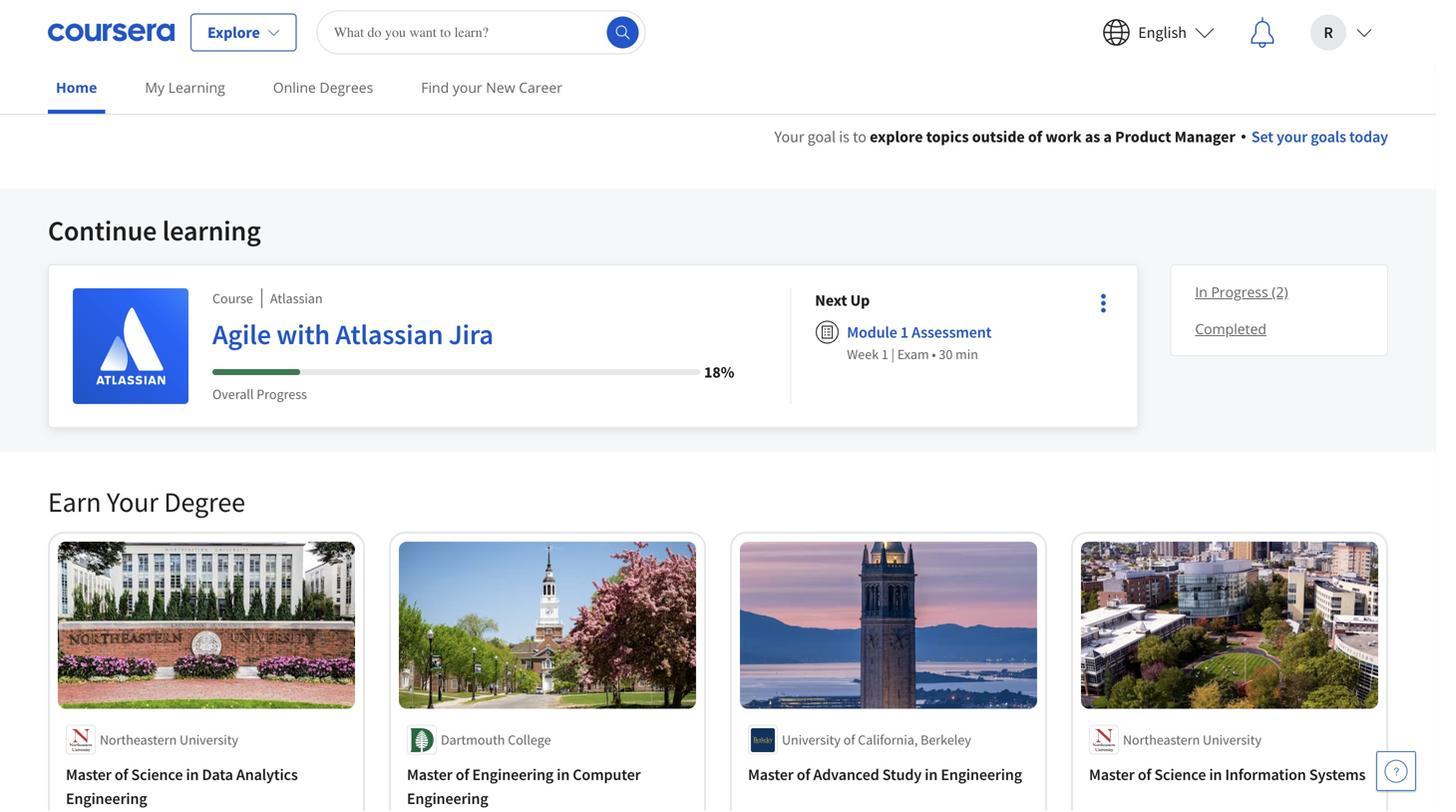 Task type: vqa. For each thing, say whether or not it's contained in the screenshot.
Of for Master of Advanced Study in Engineering
yes



Task type: describe. For each thing, give the bounding box(es) containing it.
earn
[[48, 484, 101, 519]]

smile image
[[1096, 310, 1120, 334]]

1 vertical spatial your
[[107, 484, 159, 519]]

30
[[939, 345, 953, 363]]

explore
[[208, 22, 260, 42]]

your goal is to explore topics outside of work as a product manager
[[775, 127, 1236, 147]]

progress for in
[[1212, 282, 1269, 301]]

northeastern university for data
[[100, 731, 238, 749]]

master of science in data analytics engineering link
[[66, 763, 347, 811]]

line chart image
[[1096, 238, 1120, 262]]

explore
[[870, 127, 924, 147]]

in for master of science in data analytics engineering
[[186, 765, 199, 785]]

0 vertical spatial your
[[775, 127, 805, 147]]

(2)
[[1273, 282, 1289, 301]]

engineering inside "link"
[[941, 765, 1023, 785]]

overall
[[213, 385, 254, 403]]

california,
[[858, 731, 918, 749]]

more option for agile with atlassian jira image
[[1090, 289, 1118, 317]]

university for master of science in data analytics engineering
[[180, 731, 238, 749]]

is
[[839, 127, 850, 147]]

online degrees
[[273, 78, 373, 97]]

goal
[[808, 127, 836, 147]]

berkeley
[[921, 731, 972, 749]]

•
[[932, 345, 937, 363]]

analytics
[[236, 765, 298, 785]]

find your new career
[[421, 78, 563, 97]]

english
[[1139, 22, 1188, 42]]

repeat image
[[1096, 274, 1120, 298]]

work
[[1046, 127, 1082, 147]]

jira
[[449, 317, 494, 352]]

completed link
[[1188, 310, 1372, 347]]

master for master of science in data analytics engineering
[[66, 765, 112, 785]]

my
[[145, 78, 165, 97]]

english button
[[1087, 0, 1231, 64]]

2 university from the left
[[782, 731, 841, 749]]

outside
[[973, 127, 1026, 147]]

your for set
[[1277, 127, 1308, 147]]

earn your degree collection element
[[36, 452, 1401, 811]]

progress for overall
[[257, 385, 307, 403]]

online
[[273, 78, 316, 97]]

of for university of california, berkeley
[[844, 731, 856, 749]]

help center image
[[1385, 759, 1409, 783]]

learning
[[168, 78, 225, 97]]

master for master of engineering in computer engineering
[[407, 765, 453, 785]]

earn your degree
[[48, 484, 245, 519]]

What do you want to learn? text field
[[317, 10, 646, 54]]

in for master of engineering in computer engineering
[[557, 765, 570, 785]]

in inside "link"
[[925, 765, 938, 785]]

set your goals today
[[1252, 127, 1389, 147]]

master of science in data analytics engineering
[[66, 765, 298, 809]]

r button
[[1295, 0, 1389, 64]]

min
[[956, 345, 979, 363]]

computer
[[573, 765, 641, 785]]

completed
[[1196, 319, 1267, 338]]

science for information
[[1155, 765, 1207, 785]]

master for master of advanced study in engineering
[[748, 765, 794, 785]]

in progress (2) link
[[1188, 273, 1372, 310]]

information
[[1226, 765, 1307, 785]]

agile with atlassian jira
[[213, 317, 494, 352]]

in
[[1196, 282, 1208, 301]]

continue learning
[[48, 213, 261, 248]]

agile with atlassian jira link
[[213, 316, 735, 360]]

1 vertical spatial 1
[[882, 345, 889, 363]]

product
[[1116, 127, 1172, 147]]

dartmouth college
[[441, 731, 551, 749]]

today
[[1350, 127, 1389, 147]]

r
[[1325, 22, 1334, 42]]

degree
[[164, 484, 245, 519]]

18%
[[705, 362, 735, 382]]

to
[[853, 127, 867, 147]]

goals
[[1311, 127, 1347, 147]]

overall progress
[[213, 385, 307, 403]]



Task type: locate. For each thing, give the bounding box(es) containing it.
1 science from the left
[[131, 765, 183, 785]]

1 in from the left
[[186, 765, 199, 785]]

university for master of science in information systems
[[1204, 731, 1262, 749]]

online degrees link
[[265, 65, 381, 110]]

up
[[851, 290, 870, 310]]

of for master of advanced study in engineering
[[797, 765, 811, 785]]

4 in from the left
[[1210, 765, 1223, 785]]

systems
[[1310, 765, 1366, 785]]

master of science in information systems
[[1090, 765, 1366, 785]]

continue
[[48, 213, 157, 248]]

1 vertical spatial atlassian
[[336, 317, 444, 352]]

of for master of science in information systems
[[1138, 765, 1152, 785]]

0 horizontal spatial northeastern
[[100, 731, 177, 749]]

module 1 assessment week 1 | exam • 30 min
[[848, 322, 992, 363]]

northeastern
[[100, 731, 177, 749], [1124, 731, 1201, 749]]

of for master of engineering in computer engineering
[[456, 765, 469, 785]]

study
[[883, 765, 922, 785]]

0 horizontal spatial university
[[180, 731, 238, 749]]

science left data
[[131, 765, 183, 785]]

progress
[[1212, 282, 1269, 301], [257, 385, 307, 403]]

northeastern for information
[[1124, 731, 1201, 749]]

agile with atlassian jira image
[[73, 288, 189, 404]]

1
[[901, 322, 909, 342], [882, 345, 889, 363]]

next
[[816, 290, 848, 310]]

0 horizontal spatial 1
[[882, 345, 889, 363]]

1 horizontal spatial science
[[1155, 765, 1207, 785]]

manager
[[1175, 127, 1236, 147]]

your right set
[[1277, 127, 1308, 147]]

university up data
[[180, 731, 238, 749]]

of inside master of science in data analytics engineering
[[115, 765, 128, 785]]

2 horizontal spatial university
[[1204, 731, 1262, 749]]

science left information
[[1155, 765, 1207, 785]]

2 science from the left
[[1155, 765, 1207, 785]]

1 vertical spatial progress
[[257, 385, 307, 403]]

your
[[453, 78, 483, 97], [1277, 127, 1308, 147]]

None search field
[[317, 10, 646, 54]]

your for find
[[453, 78, 483, 97]]

1 up exam
[[901, 322, 909, 342]]

3 master from the left
[[748, 765, 794, 785]]

college
[[508, 731, 551, 749]]

engineering inside master of science in data analytics engineering
[[66, 789, 147, 809]]

course
[[213, 289, 253, 307]]

progress up completed
[[1212, 282, 1269, 301]]

your inside dropdown button
[[1277, 127, 1308, 147]]

4 master from the left
[[1090, 765, 1135, 785]]

find your new career link
[[413, 65, 571, 110]]

your right earn at the left of the page
[[107, 484, 159, 519]]

in inside master of science in data analytics engineering
[[186, 765, 199, 785]]

1 university from the left
[[180, 731, 238, 749]]

atlassian left jira
[[336, 317, 444, 352]]

0 vertical spatial your
[[453, 78, 483, 97]]

1 vertical spatial your
[[1277, 127, 1308, 147]]

science
[[131, 765, 183, 785], [1155, 765, 1207, 785]]

main content
[[0, 101, 1437, 811]]

topics
[[927, 127, 970, 147]]

master inside master of science in data analytics engineering
[[66, 765, 112, 785]]

master of advanced study in engineering
[[748, 765, 1023, 785]]

coursera image
[[48, 16, 175, 48]]

in left computer
[[557, 765, 570, 785]]

1 left |
[[882, 345, 889, 363]]

2 master from the left
[[407, 765, 453, 785]]

atlassian up with
[[270, 289, 323, 307]]

2 in from the left
[[557, 765, 570, 785]]

week
[[848, 345, 879, 363]]

0 vertical spatial progress
[[1212, 282, 1269, 301]]

3 in from the left
[[925, 765, 938, 785]]

1 horizontal spatial your
[[775, 127, 805, 147]]

exam
[[898, 345, 930, 363]]

university up master of science in information systems link
[[1204, 731, 1262, 749]]

science for data
[[131, 765, 183, 785]]

0 horizontal spatial your
[[107, 484, 159, 519]]

university up 'advanced' at the right bottom of page
[[782, 731, 841, 749]]

your right find
[[453, 78, 483, 97]]

in left data
[[186, 765, 199, 785]]

your left goal
[[775, 127, 805, 147]]

of inside "link"
[[797, 765, 811, 785]]

advanced
[[814, 765, 880, 785]]

0 horizontal spatial your
[[453, 78, 483, 97]]

as
[[1086, 127, 1101, 147]]

in progress (2)
[[1196, 282, 1289, 301]]

master of advanced study in engineering link
[[748, 763, 1030, 787]]

in right study
[[925, 765, 938, 785]]

0 horizontal spatial science
[[131, 765, 183, 785]]

master inside master of engineering in computer engineering
[[407, 765, 453, 785]]

2 northeastern from the left
[[1124, 731, 1201, 749]]

main content containing continue learning
[[0, 101, 1437, 811]]

agile
[[213, 317, 271, 352]]

in
[[186, 765, 199, 785], [557, 765, 570, 785], [925, 765, 938, 785], [1210, 765, 1223, 785]]

with
[[277, 317, 330, 352]]

northeastern university up master of science in data analytics engineering
[[100, 731, 238, 749]]

1 horizontal spatial atlassian
[[336, 317, 444, 352]]

my learning
[[145, 78, 225, 97]]

module
[[848, 322, 898, 342]]

explore button
[[191, 13, 297, 51]]

1 horizontal spatial northeastern
[[1124, 731, 1201, 749]]

master of science in information systems link
[[1090, 763, 1371, 787]]

learning
[[162, 213, 261, 248]]

master inside master of advanced study in engineering "link"
[[748, 765, 794, 785]]

home
[[56, 78, 97, 97]]

northeastern up master of science in data analytics engineering
[[100, 731, 177, 749]]

of
[[1029, 127, 1043, 147], [844, 731, 856, 749], [115, 765, 128, 785], [456, 765, 469, 785], [797, 765, 811, 785], [1138, 765, 1152, 785]]

in inside master of engineering in computer engineering
[[557, 765, 570, 785]]

3 university from the left
[[1204, 731, 1262, 749]]

a
[[1104, 127, 1113, 147]]

master inside master of science in information systems link
[[1090, 765, 1135, 785]]

1 horizontal spatial university
[[782, 731, 841, 749]]

progress right overall
[[257, 385, 307, 403]]

dartmouth
[[441, 731, 505, 749]]

northeastern university up master of science in information systems
[[1124, 731, 1262, 749]]

0 vertical spatial 1
[[901, 322, 909, 342]]

in for master of science in information systems
[[1210, 765, 1223, 785]]

university of california, berkeley
[[782, 731, 972, 749]]

1 horizontal spatial northeastern university
[[1124, 731, 1262, 749]]

0 horizontal spatial progress
[[257, 385, 307, 403]]

science inside master of science in data analytics engineering
[[131, 765, 183, 785]]

set your goals today button
[[1242, 125, 1389, 149]]

new
[[486, 78, 516, 97]]

0 horizontal spatial northeastern university
[[100, 731, 238, 749]]

degrees
[[320, 78, 373, 97]]

northeastern university for information
[[1124, 731, 1262, 749]]

northeastern university
[[100, 731, 238, 749], [1124, 731, 1262, 749]]

engineering
[[473, 765, 554, 785], [941, 765, 1023, 785], [66, 789, 147, 809], [407, 789, 489, 809]]

home link
[[48, 65, 105, 114]]

progress inside in progress (2) link
[[1212, 282, 1269, 301]]

1 northeastern university from the left
[[100, 731, 238, 749]]

set
[[1252, 127, 1274, 147]]

your
[[775, 127, 805, 147], [107, 484, 159, 519]]

1 horizontal spatial progress
[[1212, 282, 1269, 301]]

1 northeastern from the left
[[100, 731, 177, 749]]

0 horizontal spatial atlassian
[[270, 289, 323, 307]]

next up
[[816, 290, 870, 310]]

find
[[421, 78, 449, 97]]

|
[[892, 345, 895, 363]]

assessment
[[912, 322, 992, 342]]

in left information
[[1210, 765, 1223, 785]]

of for master of science in data analytics engineering
[[115, 765, 128, 785]]

master for master of science in information systems
[[1090, 765, 1135, 785]]

data
[[202, 765, 233, 785]]

2 northeastern university from the left
[[1124, 731, 1262, 749]]

0 vertical spatial atlassian
[[270, 289, 323, 307]]

master of engineering in computer engineering
[[407, 765, 641, 809]]

1 horizontal spatial your
[[1277, 127, 1308, 147]]

career
[[519, 78, 563, 97]]

of inside master of engineering in computer engineering
[[456, 765, 469, 785]]

northeastern up master of science in information systems
[[1124, 731, 1201, 749]]

master of engineering in computer engineering link
[[407, 763, 689, 811]]

northeastern for data
[[100, 731, 177, 749]]

my learning link
[[137, 65, 233, 110]]

1 horizontal spatial 1
[[901, 322, 909, 342]]

atlassian
[[270, 289, 323, 307], [336, 317, 444, 352]]

university
[[180, 731, 238, 749], [782, 731, 841, 749], [1204, 731, 1262, 749]]

1 master from the left
[[66, 765, 112, 785]]



